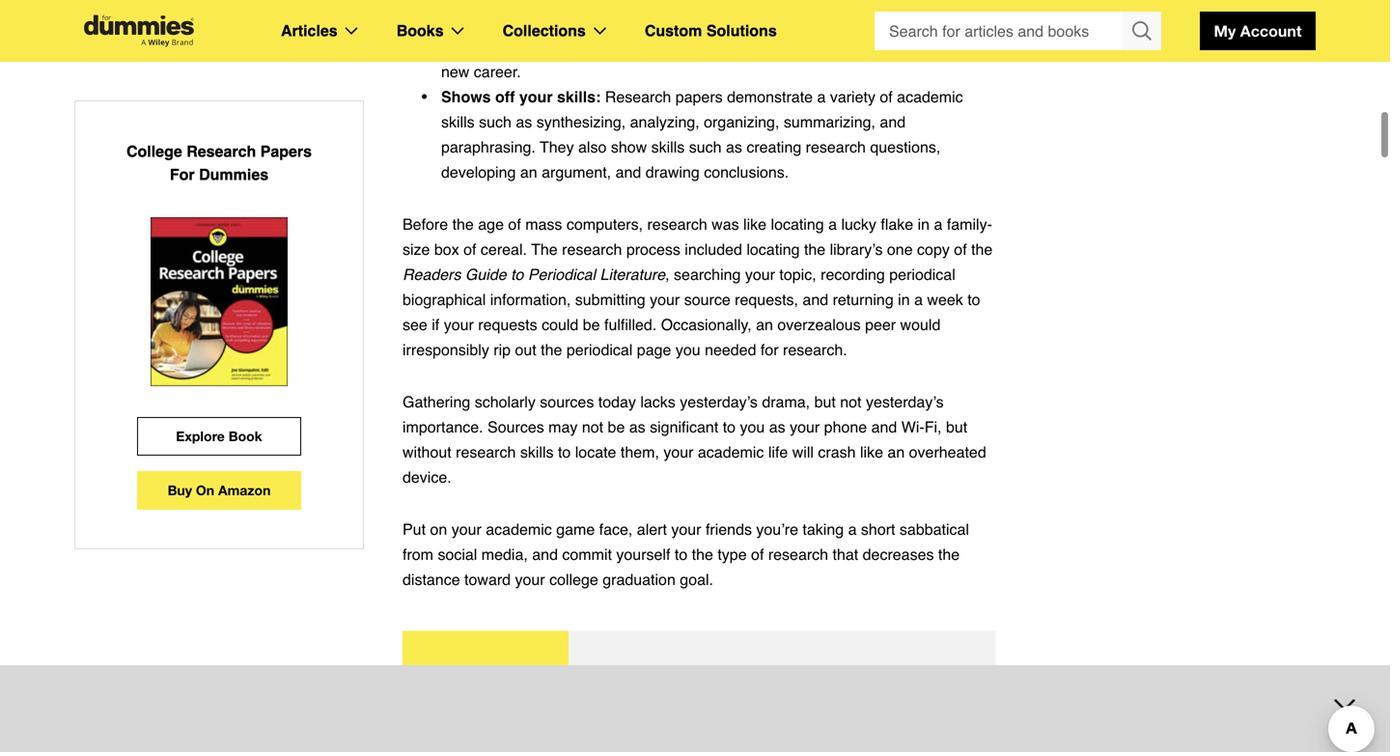 Task type: locate. For each thing, give the bounding box(es) containing it.
searching
[[674, 266, 741, 283]]

research up dummies
[[187, 142, 256, 160]]

you inside gathering scholarly sources today lacks yesterday's drama, but not yesterday's importance. sources may not be as significant to you as your phone and wi-fi, but without research skills to locate them, your academic life will crash like an overheated device.
[[740, 418, 765, 436]]

1 vertical spatial periodical
[[567, 341, 633, 359]]

research up custom solutions
[[669, 0, 735, 5]]

for
[[727, 13, 745, 30], [761, 341, 779, 359]]

to left explore
[[907, 38, 920, 56]]

2 vertical spatial skills
[[520, 443, 554, 461]]

0 vertical spatial papers
[[739, 0, 786, 5]]

opportunity
[[826, 38, 902, 56]]

research inside research papers and grad school are a given. a research background also qualifies you for many business careers, including entrepreneurialism. each paper you write represents an opportunity to explore a new career.
[[669, 0, 735, 5]]

0 vertical spatial in
[[918, 215, 930, 233]]

a right are
[[932, 0, 940, 5]]

like right crash
[[860, 443, 883, 461]]

such
[[479, 113, 512, 131], [689, 138, 722, 156]]

an down paraphrasing.
[[520, 163, 537, 181]]

research for qualifies
[[669, 0, 735, 5]]

sources
[[540, 393, 594, 411]]

for inside , searching your topic, recording periodical biographical information, submitting your source requests, and returning in a week to see if your requests could be fulfilled. occasionally, an overzealous peer would irresponsibly rip out the periodical page you needed for research.
[[761, 341, 779, 359]]

a up summarizing,
[[817, 88, 826, 106]]

game
[[556, 520, 595, 538]]

will
[[792, 443, 814, 461]]

and up overzealous
[[803, 291, 829, 309]]

see
[[403, 316, 428, 334]]

for right needed
[[761, 341, 779, 359]]

an down wi-
[[888, 443, 905, 461]]

you
[[698, 13, 723, 30], [661, 38, 686, 56], [676, 341, 701, 359], [740, 418, 765, 436]]

research inside research papers demonstrate a variety of academic skills such as synthesizing, analyzing, organizing, summarizing, and paraphrasing. they also show skills such as creating research questions, developing an argument, and drawing conclusions.
[[806, 138, 866, 156]]

yesterday's up significant
[[680, 393, 758, 411]]

family-
[[947, 215, 993, 233]]

submitting
[[575, 291, 646, 309]]

1 vertical spatial for
[[761, 341, 779, 359]]

and inside gathering scholarly sources today lacks yesterday's drama, but not yesterday's importance. sources may not be as significant to you as your phone and wi-fi, but without research skills to locate them, your academic life will crash like an overheated device.
[[872, 418, 897, 436]]

papers up many in the top right of the page
[[739, 0, 786, 5]]

such up the drawing
[[689, 138, 722, 156]]

skills:
[[557, 88, 601, 106]]

0 vertical spatial skills
[[441, 113, 475, 131]]

returning
[[833, 291, 894, 309]]

1 horizontal spatial be
[[608, 418, 625, 436]]

but right fi,
[[946, 418, 968, 436]]

0 vertical spatial not
[[840, 393, 862, 411]]

of right variety at top
[[880, 88, 893, 106]]

an down business
[[805, 38, 822, 56]]

of right type
[[751, 546, 764, 563]]

1 vertical spatial be
[[608, 418, 625, 436]]

research papers and grad school are a given. a research background also qualifies you for many business careers, including entrepreneurialism. each paper you write represents an opportunity to explore a new career.
[[441, 0, 987, 81]]

you up write
[[698, 13, 723, 30]]

2 yesterday's from the left
[[866, 393, 944, 411]]

and left wi-
[[872, 418, 897, 436]]

open article categories image
[[345, 27, 358, 35]]

0 vertical spatial also
[[604, 13, 633, 30]]

an down requests,
[[756, 316, 773, 334]]

0 horizontal spatial not
[[582, 418, 604, 436]]

to right week
[[968, 291, 981, 309]]

academic up the media,
[[486, 520, 552, 538]]

not up 'phone' at the bottom right
[[840, 393, 862, 411]]

without
[[403, 443, 452, 461]]

like right was
[[744, 215, 767, 233]]

your down ','
[[650, 291, 680, 309]]

to up information,
[[511, 266, 524, 283]]

research inside research papers demonstrate a variety of academic skills such as synthesizing, analyzing, organizing, summarizing, and paraphrasing. they also show skills such as creating research questions, developing an argument, and drawing conclusions.
[[605, 88, 671, 106]]

, searching your topic, recording periodical biographical information, submitting your source requests, and returning in a week to see if your requests could be fulfilled. occasionally, an overzealous peer would irresponsibly rip out the periodical page you needed for research.
[[403, 266, 981, 359]]

paraphrasing.
[[441, 138, 536, 156]]

scholarly
[[475, 393, 536, 411]]

occasionally,
[[661, 316, 752, 334]]

significant
[[650, 418, 719, 436]]

off
[[495, 88, 515, 106]]

1 horizontal spatial such
[[689, 138, 722, 156]]

college research papers for dummies
[[126, 142, 312, 183]]

to right significant
[[723, 418, 736, 436]]

to down may
[[558, 443, 571, 461]]

they
[[540, 138, 574, 156]]

as up life
[[769, 418, 786, 436]]

in
[[918, 215, 930, 233], [898, 291, 910, 309]]

group
[[875, 12, 1162, 50]]

to inside the before the age of mass computers, research was like locating a lucky flake in a family- size box of cereal. the research process included locating the library's one copy of the readers guide to periodical literature
[[511, 266, 524, 283]]

qualifies
[[637, 13, 694, 30]]

on
[[196, 482, 214, 498]]

also down synthesizing, on the top
[[578, 138, 607, 156]]

show
[[611, 138, 647, 156]]

the down sabbatical
[[938, 546, 960, 563]]

taking
[[803, 520, 844, 538]]

an inside research papers and grad school are a given. a research background also qualifies you for many business careers, including entrepreneurialism. each paper you write represents an opportunity to explore a new career.
[[805, 38, 822, 56]]

if
[[432, 316, 440, 334]]

research down 'you're'
[[768, 546, 829, 563]]

your right off
[[519, 88, 553, 106]]

1 vertical spatial such
[[689, 138, 722, 156]]

1 horizontal spatial but
[[946, 418, 968, 436]]

2 vertical spatial research
[[187, 142, 256, 160]]

gathering scholarly sources today lacks yesterday's drama, but not yesterday's importance. sources may not be as significant to you as your phone and wi-fi, but without research skills to locate them, your academic life will crash like an overheated device.
[[403, 393, 987, 486]]

and inside research papers and grad school are a given. a research background also qualifies you for many business careers, including entrepreneurialism. each paper you write represents an opportunity to explore a new career.
[[791, 0, 816, 5]]

papers
[[260, 142, 312, 160]]

and up business
[[791, 0, 816, 5]]

1 horizontal spatial for
[[761, 341, 779, 359]]

1 horizontal spatial skills
[[520, 443, 554, 461]]

1 vertical spatial research
[[605, 88, 671, 106]]

to inside the put on your academic game face, alert your friends you're taking a short sabbatical from social media, and commit yourself to the type of research that decreases the distance toward your college graduation goal.
[[675, 546, 688, 563]]

1 vertical spatial not
[[582, 418, 604, 436]]

research down summarizing,
[[806, 138, 866, 156]]

wi-
[[902, 418, 925, 436]]

guide
[[465, 266, 507, 283]]

and down show
[[616, 163, 641, 181]]

peer
[[865, 316, 896, 334]]

you're
[[756, 520, 799, 538]]

argument,
[[542, 163, 611, 181]]

0 vertical spatial but
[[815, 393, 836, 411]]

overzealous
[[778, 316, 861, 334]]

1 vertical spatial papers
[[676, 88, 723, 106]]

each
[[578, 38, 613, 56]]

to up goal.
[[675, 546, 688, 563]]

you inside , searching your topic, recording periodical biographical information, submitting your source requests, and returning in a week to see if your requests could be fulfilled. occasionally, an overzealous peer would irresponsibly rip out the periodical page you needed for research.
[[676, 341, 701, 359]]

box
[[434, 240, 459, 258]]

1 vertical spatial in
[[898, 291, 910, 309]]

0 horizontal spatial be
[[583, 316, 600, 334]]

periodical down fulfilled.
[[567, 341, 633, 359]]

for left many in the top right of the page
[[727, 13, 745, 30]]

also up paper
[[604, 13, 633, 30]]

periodical down 'copy'
[[890, 266, 956, 283]]

such up paraphrasing.
[[479, 113, 512, 131]]

a up would
[[914, 291, 923, 309]]

put
[[403, 520, 426, 538]]

0 horizontal spatial papers
[[676, 88, 723, 106]]

an inside gathering scholarly sources today lacks yesterday's drama, but not yesterday's importance. sources may not be as significant to you as your phone and wi-fi, but without research skills to locate them, your academic life will crash like an overheated device.
[[888, 443, 905, 461]]

career.
[[474, 63, 521, 81]]

as down organizing,
[[726, 138, 742, 156]]

1 horizontal spatial like
[[860, 443, 883, 461]]

papers up "analyzing,"
[[676, 88, 723, 106]]

to inside , searching your topic, recording periodical biographical information, submitting your source requests, and returning in a week to see if your requests could be fulfilled. occasionally, an overzealous peer would irresponsibly rip out the periodical page you needed for research.
[[968, 291, 981, 309]]

0 vertical spatial periodical
[[890, 266, 956, 283]]

my account
[[1214, 22, 1302, 40]]

academic down explore
[[897, 88, 963, 106]]

your down the media,
[[515, 571, 545, 589]]

recording
[[821, 266, 885, 283]]

0 vertical spatial for
[[727, 13, 745, 30]]

open book categories image
[[451, 27, 464, 35]]

custom solutions link
[[645, 18, 777, 43]]

research up "analyzing,"
[[605, 88, 671, 106]]

1 horizontal spatial in
[[918, 215, 930, 233]]

a left short
[[848, 520, 857, 538]]

1 horizontal spatial academic
[[698, 443, 764, 461]]

1 horizontal spatial periodical
[[890, 266, 956, 283]]

0 horizontal spatial for
[[727, 13, 745, 30]]

papers for demonstrate
[[676, 88, 723, 106]]

be down the today
[[608, 418, 625, 436]]

you down occasionally,
[[676, 341, 701, 359]]

skills down shows
[[441, 113, 475, 131]]

but
[[815, 393, 836, 411], [946, 418, 968, 436]]

academic left life
[[698, 443, 764, 461]]

and up college
[[532, 546, 558, 563]]

0 horizontal spatial yesterday's
[[680, 393, 758, 411]]

skills down "analyzing,"
[[651, 138, 685, 156]]

1 yesterday's from the left
[[680, 393, 758, 411]]

in right flake
[[918, 215, 930, 233]]

1 vertical spatial skills
[[651, 138, 685, 156]]

of right age
[[508, 215, 521, 233]]

research up entrepreneurialism.
[[455, 13, 515, 30]]

academic
[[897, 88, 963, 106], [698, 443, 764, 461], [486, 520, 552, 538]]

an inside research papers demonstrate a variety of academic skills such as synthesizing, analyzing, organizing, summarizing, and paraphrasing. they also show skills such as creating research questions, developing an argument, and drawing conclusions.
[[520, 163, 537, 181]]

1 vertical spatial academic
[[698, 443, 764, 461]]

1 vertical spatial also
[[578, 138, 607, 156]]

sabbatical
[[900, 520, 969, 538]]

0 vertical spatial like
[[744, 215, 767, 233]]

graduation
[[603, 571, 676, 589]]

yesterday's up wi-
[[866, 393, 944, 411]]

summarizing,
[[784, 113, 876, 131]]

decreases
[[863, 546, 934, 563]]

custom
[[645, 22, 702, 40]]

may
[[549, 418, 578, 436]]

papers inside research papers and grad school are a given. a research background also qualifies you for many business careers, including entrepreneurialism. each paper you write represents an opportunity to explore a new career.
[[739, 0, 786, 5]]

periodical
[[890, 266, 956, 283], [567, 341, 633, 359]]

and up questions,
[[880, 113, 906, 131]]

1 horizontal spatial yesterday's
[[866, 393, 944, 411]]

process
[[626, 240, 681, 258]]

size
[[403, 240, 430, 258]]

2 horizontal spatial academic
[[897, 88, 963, 106]]

short
[[861, 520, 896, 538]]

0 vertical spatial academic
[[897, 88, 963, 106]]

grad
[[821, 0, 852, 5]]

you down "drama,"
[[740, 418, 765, 436]]

0 vertical spatial such
[[479, 113, 512, 131]]

the right out
[[541, 341, 562, 359]]

logo image
[[74, 15, 204, 47]]

shows
[[441, 88, 491, 106]]

your up requests,
[[745, 266, 775, 283]]

alert
[[637, 520, 667, 538]]

new
[[441, 63, 470, 81]]

research down computers,
[[562, 240, 622, 258]]

for inside research papers and grad school are a given. a research background also qualifies you for many business careers, including entrepreneurialism. each paper you write represents an opportunity to explore a new career.
[[727, 13, 745, 30]]

your
[[519, 88, 553, 106], [745, 266, 775, 283], [650, 291, 680, 309], [444, 316, 474, 334], [790, 418, 820, 436], [664, 443, 694, 461], [452, 520, 482, 538], [671, 520, 701, 538], [515, 571, 545, 589]]

0 horizontal spatial in
[[898, 291, 910, 309]]

as up "them,"
[[629, 418, 646, 436]]

face,
[[599, 520, 633, 538]]

0 horizontal spatial academic
[[486, 520, 552, 538]]

but up 'phone' at the bottom right
[[815, 393, 836, 411]]

fulfilled.
[[604, 316, 657, 334]]

1 horizontal spatial papers
[[739, 0, 786, 5]]

put on your academic game face, alert your friends you're taking a short sabbatical from social media, and commit yourself to the type of research that decreases the distance toward your college graduation goal.
[[403, 520, 969, 589]]

0 vertical spatial be
[[583, 316, 600, 334]]

sources
[[488, 418, 544, 436]]

academic inside the put on your academic game face, alert your friends you're taking a short sabbatical from social media, and commit yourself to the type of research that decreases the distance toward your college graduation goal.
[[486, 520, 552, 538]]

be right could
[[583, 316, 600, 334]]

papers
[[739, 0, 786, 5], [676, 88, 723, 106]]

1 vertical spatial like
[[860, 443, 883, 461]]

skills down sources
[[520, 443, 554, 461]]

lacks
[[641, 393, 676, 411]]

in up would
[[898, 291, 910, 309]]

2 vertical spatial academic
[[486, 520, 552, 538]]

was
[[712, 215, 739, 233]]

locating
[[771, 215, 824, 233], [747, 240, 800, 258]]

0 horizontal spatial like
[[744, 215, 767, 233]]

from
[[403, 546, 434, 563]]

a inside research papers demonstrate a variety of academic skills such as synthesizing, analyzing, organizing, summarizing, and paraphrasing. they also show skills such as creating research questions, developing an argument, and drawing conclusions.
[[817, 88, 826, 106]]

the
[[452, 215, 474, 233], [804, 240, 826, 258], [971, 240, 993, 258], [541, 341, 562, 359], [692, 546, 713, 563], [938, 546, 960, 563]]

your right alert
[[671, 520, 701, 538]]

papers inside research papers demonstrate a variety of academic skills such as synthesizing, analyzing, organizing, summarizing, and paraphrasing. they also show skills such as creating research questions, developing an argument, and drawing conclusions.
[[676, 88, 723, 106]]

not up locate
[[582, 418, 604, 436]]

research down sources
[[456, 443, 516, 461]]

college
[[549, 571, 598, 589]]

be inside gathering scholarly sources today lacks yesterday's drama, but not yesterday's importance. sources may not be as significant to you as your phone and wi-fi, but without research skills to locate them, your academic life will crash like an overheated device.
[[608, 418, 625, 436]]

on
[[430, 520, 447, 538]]

0 vertical spatial research
[[669, 0, 735, 5]]



Task type: vqa. For each thing, say whether or not it's contained in the screenshot.
Information Technology
no



Task type: describe. For each thing, give the bounding box(es) containing it.
phone
[[824, 418, 867, 436]]

organizing,
[[704, 113, 780, 131]]

also inside research papers and grad school are a given. a research background also qualifies you for many business careers, including entrepreneurialism. each paper you write represents an opportunity to explore a new career.
[[604, 13, 633, 30]]

open collections list image
[[594, 27, 606, 35]]

week
[[927, 291, 963, 309]]

in inside , searching your topic, recording periodical biographical information, submitting your source requests, and returning in a week to see if your requests could be fulfilled. occasionally, an overzealous peer would irresponsibly rip out the periodical page you needed for research.
[[898, 291, 910, 309]]

copy
[[917, 240, 950, 258]]

academic inside gathering scholarly sources today lacks yesterday's drama, but not yesterday's importance. sources may not be as significant to you as your phone and wi-fi, but without research skills to locate them, your academic life will crash like an overheated device.
[[698, 443, 764, 461]]

papers for and
[[739, 0, 786, 5]]

many
[[750, 13, 787, 30]]

needed
[[705, 341, 756, 359]]

of inside research papers demonstrate a variety of academic skills such as synthesizing, analyzing, organizing, summarizing, and paraphrasing. they also show skills such as creating research questions, developing an argument, and drawing conclusions.
[[880, 88, 893, 106]]

Search for articles and books text field
[[875, 12, 1125, 50]]

your right if
[[444, 316, 474, 334]]

research up process
[[647, 215, 707, 233]]

book
[[229, 428, 262, 444]]

crash
[[818, 443, 856, 461]]

skills inside gathering scholarly sources today lacks yesterday's drama, but not yesterday's importance. sources may not be as significant to you as your phone and wi-fi, but without research skills to locate them, your academic life will crash like an overheated device.
[[520, 443, 554, 461]]

information,
[[490, 291, 571, 309]]

dummies
[[199, 166, 269, 183]]

as down shows off your skills:
[[516, 113, 532, 131]]

your up "social"
[[452, 520, 482, 538]]

your down significant
[[664, 443, 694, 461]]

research inside college research papers for dummies
[[187, 142, 256, 160]]

that
[[833, 546, 859, 563]]

be inside , searching your topic, recording periodical biographical information, submitting your source requests, and returning in a week to see if your requests could be fulfilled. occasionally, an overzealous peer would irresponsibly rip out the periodical page you needed for research.
[[583, 316, 600, 334]]

requests
[[478, 316, 537, 334]]

careers,
[[857, 13, 913, 30]]

like inside gathering scholarly sources today lacks yesterday's drama, but not yesterday's importance. sources may not be as significant to you as your phone and wi-fi, but without research skills to locate them, your academic life will crash like an overheated device.
[[860, 443, 883, 461]]

1 vertical spatial but
[[946, 418, 968, 436]]

are
[[905, 0, 927, 5]]

and inside , searching your topic, recording periodical biographical information, submitting your source requests, and returning in a week to see if your requests could be fulfilled. occasionally, an overzealous peer would irresponsibly rip out the periodical page you needed for research.
[[803, 291, 829, 309]]

research inside research papers and grad school are a given. a research background also qualifies you for many business careers, including entrepreneurialism. each paper you write represents an opportunity to explore a new career.
[[455, 13, 515, 30]]

0 horizontal spatial such
[[479, 113, 512, 131]]

0 vertical spatial locating
[[771, 215, 824, 233]]

0 horizontal spatial skills
[[441, 113, 475, 131]]

college
[[126, 142, 182, 160]]

literature
[[600, 266, 665, 283]]

write
[[690, 38, 723, 56]]

yourself
[[616, 546, 671, 563]]

,
[[665, 266, 670, 283]]

today
[[598, 393, 636, 411]]

buy on amazon link
[[137, 471, 301, 510]]

paper
[[617, 38, 657, 56]]

before
[[403, 215, 448, 233]]

of right box
[[464, 240, 476, 258]]

biographical
[[403, 291, 486, 309]]

explore book
[[176, 428, 262, 444]]

research papers demonstrate a variety of academic skills such as synthesizing, analyzing, organizing, summarizing, and paraphrasing. they also show skills such as creating research questions, developing an argument, and drawing conclusions.
[[441, 88, 963, 181]]

custom solutions
[[645, 22, 777, 40]]

the left age
[[452, 215, 474, 233]]

2 horizontal spatial skills
[[651, 138, 685, 156]]

mass
[[525, 215, 562, 233]]

distance
[[403, 571, 460, 589]]

articles
[[281, 22, 338, 40]]

lucky
[[841, 215, 877, 233]]

device.
[[403, 468, 452, 486]]

periodical
[[528, 266, 596, 283]]

media,
[[482, 546, 528, 563]]

the up topic,
[[804, 240, 826, 258]]

a inside , searching your topic, recording periodical biographical information, submitting your source requests, and returning in a week to see if your requests could be fulfilled. occasionally, an overzealous peer would irresponsibly rip out the periodical page you needed for research.
[[914, 291, 923, 309]]

of down family-
[[954, 240, 967, 258]]

0 horizontal spatial periodical
[[567, 341, 633, 359]]

conclusions.
[[704, 163, 789, 181]]

also inside research papers demonstrate a variety of academic skills such as synthesizing, analyzing, organizing, summarizing, and paraphrasing. they also show skills such as creating research questions, developing an argument, and drawing conclusions.
[[578, 138, 607, 156]]

demonstrate
[[727, 88, 813, 106]]

entrepreneurialism.
[[441, 38, 574, 56]]

given.
[[944, 0, 986, 5]]

books
[[397, 22, 444, 40]]

computers,
[[567, 215, 643, 233]]

book image image
[[151, 217, 288, 386]]

for
[[170, 166, 195, 183]]

explore
[[176, 428, 225, 444]]

page
[[637, 341, 671, 359]]

out
[[515, 341, 537, 359]]

and inside the put on your academic game face, alert your friends you're taking a short sabbatical from social media, and commit yourself to the type of research that decreases the distance toward your college graduation goal.
[[532, 546, 558, 563]]

locate
[[575, 443, 616, 461]]

the down family-
[[971, 240, 993, 258]]

a up 'copy'
[[934, 215, 943, 233]]

overheated
[[909, 443, 987, 461]]

variety
[[830, 88, 876, 106]]

account
[[1241, 22, 1302, 40]]

irresponsibly
[[403, 341, 489, 359]]

research.
[[783, 341, 848, 359]]

the
[[531, 240, 558, 258]]

like inside the before the age of mass computers, research was like locating a lucky flake in a family- size box of cereal. the research process included locating the library's one copy of the readers guide to periodical literature
[[744, 215, 767, 233]]

source
[[684, 291, 731, 309]]

friends
[[706, 520, 752, 538]]

analyzing,
[[630, 113, 700, 131]]

type
[[718, 546, 747, 563]]

a right explore
[[979, 38, 987, 56]]

research inside the put on your academic game face, alert your friends you're taking a short sabbatical from social media, and commit yourself to the type of research that decreases the distance toward your college graduation goal.
[[768, 546, 829, 563]]

age
[[478, 215, 504, 233]]

you down the qualifies
[[661, 38, 686, 56]]

readers
[[403, 266, 461, 283]]

my
[[1214, 22, 1236, 40]]

0 horizontal spatial but
[[815, 393, 836, 411]]

life
[[768, 443, 788, 461]]

could
[[542, 316, 579, 334]]

in inside the before the age of mass computers, research was like locating a lucky flake in a family- size box of cereal. the research process included locating the library's one copy of the readers guide to periodical literature
[[918, 215, 930, 233]]

social
[[438, 546, 477, 563]]

questions,
[[870, 138, 941, 156]]

close this dialog image
[[1361, 674, 1381, 693]]

topic,
[[780, 266, 817, 283]]

research for organizing,
[[605, 88, 671, 106]]

included
[[685, 240, 742, 258]]

the inside , searching your topic, recording periodical biographical information, submitting your source requests, and returning in a week to see if your requests could be fulfilled. occasionally, an overzealous peer would irresponsibly rip out the periodical page you needed for research.
[[541, 341, 562, 359]]

to inside research papers and grad school are a given. a research background also qualifies you for many business careers, including entrepreneurialism. each paper you write represents an opportunity to explore a new career.
[[907, 38, 920, 56]]

represents
[[727, 38, 800, 56]]

1 horizontal spatial not
[[840, 393, 862, 411]]

1 vertical spatial locating
[[747, 240, 800, 258]]

an inside , searching your topic, recording periodical biographical information, submitting your source requests, and returning in a week to see if your requests could be fulfilled. occasionally, an overzealous peer would irresponsibly rip out the periodical page you needed for research.
[[756, 316, 773, 334]]

your up 'will'
[[790, 418, 820, 436]]

business
[[792, 13, 853, 30]]

background
[[519, 13, 600, 30]]

my account link
[[1200, 12, 1316, 50]]

a left lucky
[[829, 215, 837, 233]]

academic inside research papers demonstrate a variety of academic skills such as synthesizing, analyzing, organizing, summarizing, and paraphrasing. they also show skills such as creating research questions, developing an argument, and drawing conclusions.
[[897, 88, 963, 106]]

a
[[441, 13, 451, 30]]

commit
[[562, 546, 612, 563]]

a inside the put on your academic game face, alert your friends you're taking a short sabbatical from social media, and commit yourself to the type of research that decreases the distance toward your college graduation goal.
[[848, 520, 857, 538]]

of inside the put on your academic game face, alert your friends you're taking a short sabbatical from social media, and commit yourself to the type of research that decreases the distance toward your college graduation goal.
[[751, 546, 764, 563]]

the up goal.
[[692, 546, 713, 563]]

importance.
[[403, 418, 483, 436]]

synthesizing,
[[537, 113, 626, 131]]

research inside gathering scholarly sources today lacks yesterday's drama, but not yesterday's importance. sources may not be as significant to you as your phone and wi-fi, but without research skills to locate them, your academic life will crash like an overheated device.
[[456, 443, 516, 461]]

cereal.
[[481, 240, 527, 258]]

buy on amazon
[[168, 482, 271, 498]]

explore book link
[[137, 417, 301, 456]]



